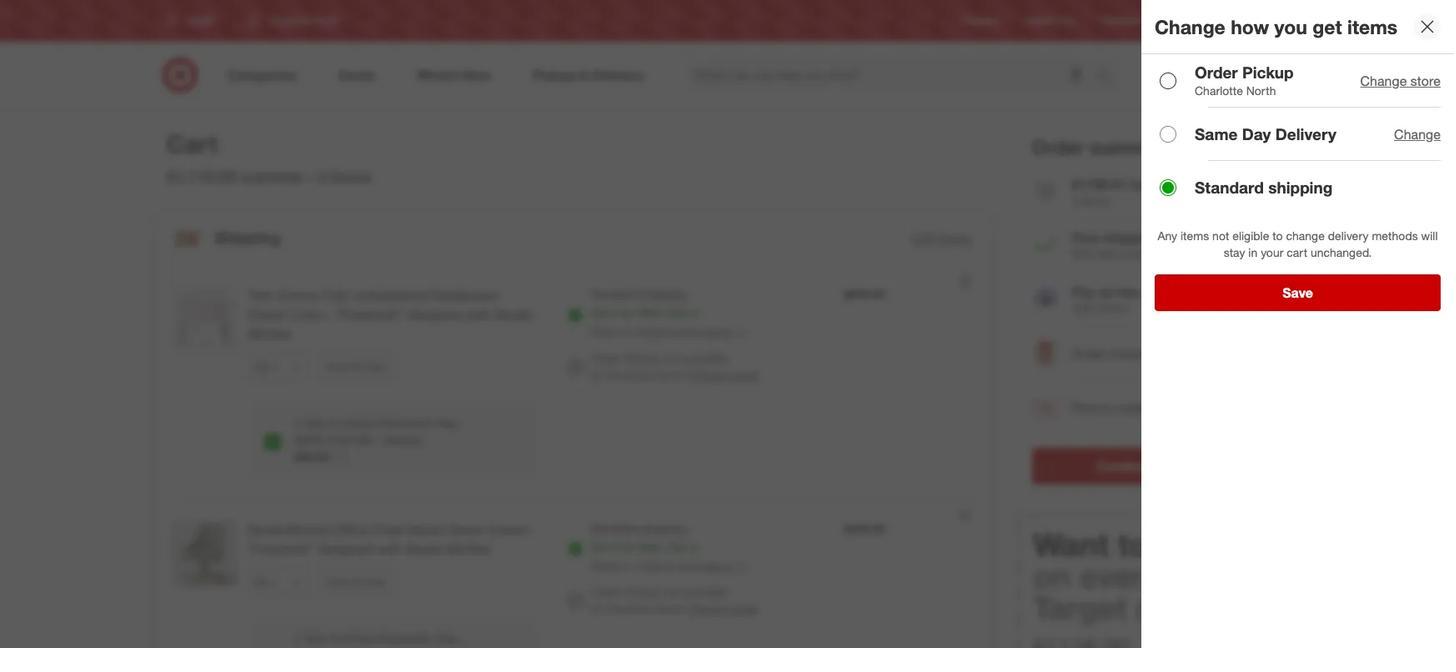 Task type: vqa. For each thing, say whether or not it's contained in the screenshot.
reg within the '$29.99 reg $39.99 Sale When purchased online'
no



Task type: locate. For each thing, give the bounding box(es) containing it.
low
[[1118, 283, 1140, 300]]

- inside the santa monica office chair nocto green cream - threshold™ designed with studio mcgee
[[532, 521, 537, 538]]

1 vertical spatial cream
[[489, 521, 528, 538]]

designed for upholstered
[[407, 306, 462, 323]]

studio down nocto in the bottom of the page
[[405, 540, 444, 557]]

later down twin encino fully upholstered headboard cream linen - threshold™ designed with studio mcgee
[[366, 360, 386, 373]]

0 horizontal spatial to
[[1118, 525, 1149, 564]]

2 2 from the top
[[294, 631, 301, 645]]

save for twin encino fully upholstered headboard cream linen - threshold™ designed with studio mcgee
[[327, 360, 349, 373]]

to inside want to on every target run?
[[1118, 525, 1149, 564]]

2 plan from the top
[[436, 631, 459, 645]]

standard inside change how you get items dialog
[[1195, 178, 1264, 197]]

1 save for later from the top
[[327, 360, 386, 373]]

1 dec from the top
[[668, 306, 689, 320]]

2 vertical spatial items
[[1181, 229, 1210, 243]]

cream down twin
[[248, 306, 288, 323]]

2 wed, from the top
[[638, 540, 664, 554]]

- for $749.99)
[[375, 433, 380, 447]]

your
[[1261, 245, 1284, 259]]

1 vertical spatial pickup
[[624, 351, 659, 365]]

free shipping with $35 orders* (exclusions apply)
[[1073, 229, 1255, 261]]

twin
[[248, 287, 274, 304]]

you
[[1275, 15, 1308, 38]]

1 vertical spatial wed,
[[638, 540, 664, 554]]

standard shipping get it by wed, dec 6
[[591, 287, 698, 320], [591, 521, 698, 554]]

0 vertical spatial with
[[1073, 247, 1096, 261]]

dec
[[668, 306, 689, 320], [668, 540, 689, 554]]

designed down office
[[318, 540, 373, 557]]

1 vertical spatial mcgee
[[448, 540, 491, 557]]

0 vertical spatial by
[[623, 306, 635, 320]]

- down fully
[[328, 306, 333, 323]]

1 furniture from the top
[[330, 416, 376, 430]]

1 vertical spatial original
[[636, 559, 674, 573]]

designed inside the santa monica office chair nocto green cream - threshold™ designed with studio mcgee
[[318, 540, 373, 557]]

cart item ready to fulfill group containing santa monica office chair nocto green cream - threshold™ designed with studio mcgee
[[158, 500, 992, 648]]

0 vertical spatial plan
[[436, 416, 459, 430]]

2 for 2 year furniture protection plan ($400-$499.99) - allstate
[[294, 631, 301, 645]]

delivery
[[1329, 229, 1369, 243]]

0 horizontal spatial target
[[1033, 589, 1127, 627]]

2 vertical spatial store
[[733, 602, 759, 616]]

allstate inside 2 year furniture protection plan ($400-$499.99) - allstate
[[383, 648, 422, 648]]

0 vertical spatial mcgee
[[248, 325, 291, 342]]

1 vertical spatial save
[[327, 360, 349, 373]]

1 wed, from the top
[[638, 306, 664, 320]]

every
[[1080, 557, 1162, 595]]

items
[[1348, 15, 1398, 38], [331, 167, 372, 186], [1181, 229, 1210, 243]]

santa monica office chair nocto green cream - threshold™ designed with studio mcgee
[[248, 521, 537, 557]]

wed, for santa monica office chair nocto green cream - threshold™ designed with studio mcgee
[[638, 540, 664, 554]]

- right $749.99)
[[375, 433, 380, 447]]

2 allstate from the top
[[383, 648, 422, 648]]

threshold™
[[337, 306, 403, 323], [248, 540, 314, 557]]

furniture inside 2 year furniture protection plan ($500-$749.99) - allstate
[[330, 416, 376, 430]]

save down office
[[327, 575, 349, 588]]

1 horizontal spatial cream
[[489, 521, 528, 538]]

0 vertical spatial 6
[[692, 306, 698, 320]]

available for twin encino fully upholstered headboard cream linen - threshold™ designed with studio mcgee
[[683, 351, 728, 365]]

order
[[1195, 63, 1238, 82], [1033, 135, 1085, 158], [1073, 346, 1107, 362], [591, 351, 621, 365], [591, 585, 621, 599]]

designed down headboard
[[407, 306, 462, 323]]

0 vertical spatial not available radio
[[567, 359, 584, 375]]

studio for headboard
[[494, 306, 533, 323]]

store for twin encino fully upholstered headboard cream linen - threshold™ designed with studio mcgee
[[733, 368, 759, 382]]

2 vertical spatial to
[[1118, 525, 1149, 564]]

change for change
[[1395, 126, 1441, 142]]

allstate for $749.99)
[[383, 433, 422, 447]]

allstate inside 2 year furniture protection plan ($500-$749.99) - allstate
[[383, 433, 422, 447]]

to
[[1273, 229, 1283, 243], [1158, 458, 1171, 474], [1118, 525, 1149, 564]]

1 vertical spatial allstate
[[383, 648, 422, 648]]

with inside free shipping with $35 orders* (exclusions apply)
[[1073, 247, 1096, 261]]

to right continue
[[1158, 458, 1171, 474]]

protection inside 2 year furniture protection plan ($400-$499.99) - allstate
[[380, 631, 433, 645]]

not available radio for santa monica office chair nocto green cream - threshold™ designed with studio mcgee
[[567, 593, 584, 609]]

2 by from the top
[[623, 540, 635, 554]]

protection for $499.99)
[[380, 631, 433, 645]]

1 vertical spatial in
[[623, 325, 633, 339]]

year up the ($500-
[[304, 416, 327, 430]]

order summary
[[1033, 135, 1176, 158]]

0 vertical spatial to
[[1273, 229, 1283, 243]]

weekly ad link
[[1027, 14, 1075, 28]]

6 for santa monica office chair nocto green cream - threshold™ designed with studio mcgee
[[692, 540, 698, 554]]

1 not available radio from the top
[[567, 359, 584, 375]]

0 horizontal spatial cream
[[248, 306, 288, 323]]

pickup inside order pickup charlotte north
[[1243, 63, 1294, 82]]

studio
[[494, 306, 533, 323], [405, 540, 444, 557]]

1 original from the top
[[636, 325, 674, 339]]

2 vertical spatial not
[[663, 585, 680, 599]]

santa monica office chair nocto green cream - threshold™ designed with studio mcgee link
[[248, 520, 541, 559]]

later for chair
[[366, 575, 386, 588]]

plan inside 2 year furniture protection plan ($400-$499.99) - allstate
[[436, 631, 459, 645]]

1 vertical spatial standard shipping get it by wed, dec 6
[[591, 521, 698, 554]]

standard for santa monica office chair nocto green cream - threshold™ designed with studio mcgee
[[591, 521, 638, 535]]

as up affirm
[[1100, 283, 1114, 300]]

- right $499.99)
[[375, 648, 380, 648]]

1 vertical spatial year
[[304, 631, 327, 645]]

1 horizontal spatial with
[[466, 306, 491, 323]]

6 for twin encino fully upholstered headboard cream linen - threshold™ designed with studio mcgee
[[692, 306, 698, 320]]

1 standard shipping get it by wed, dec 6 from the top
[[591, 287, 698, 320]]

1 vertical spatial with
[[377, 540, 402, 557]]

year for $749.99)
[[304, 416, 327, 430]]

target
[[1168, 15, 1195, 27], [1033, 589, 1127, 627]]

change inside button
[[1361, 72, 1408, 89]]

1 vertical spatial plan
[[436, 631, 459, 645]]

1 vertical spatial with
[[1073, 301, 1096, 315]]

twin encino fully upholstered headboard cream linen - threshold™ designed with studio mcgee
[[248, 287, 533, 342]]

- right the green
[[532, 521, 537, 538]]

summary
[[1090, 135, 1176, 158]]

shipping
[[214, 227, 281, 246]]

0 vertical spatial allstate
[[383, 433, 422, 447]]

0 vertical spatial dec
[[668, 306, 689, 320]]

2 ships in original packaging from the top
[[591, 559, 735, 573]]

0 vertical spatial order pickup not available at charlotte north change store
[[591, 351, 759, 382]]

change store button for twin encino fully upholstered headboard cream linen - threshold™ designed with studio mcgee
[[689, 367, 759, 384]]

0 horizontal spatial mcgee
[[248, 325, 291, 342]]

0 vertical spatial year
[[304, 416, 327, 430]]

0 vertical spatial furniture
[[330, 416, 376, 430]]

plan inside 2 year furniture protection plan ($500-$749.99) - allstate
[[436, 416, 459, 430]]

pay as low as $111/mo. with affirm
[[1073, 283, 1219, 315]]

0 vertical spatial available
[[683, 351, 728, 365]]

2 protection from the top
[[380, 631, 433, 645]]

2 ships from the top
[[591, 559, 620, 573]]

cart
[[1287, 245, 1308, 259]]

threshold™ inside twin encino fully upholstered headboard cream linen - threshold™ designed with studio mcgee
[[337, 306, 403, 323]]

1 vertical spatial store
[[733, 368, 759, 382]]

studio inside the santa monica office chair nocto green cream - threshold™ designed with studio mcgee
[[405, 540, 444, 557]]

0 vertical spatial with
[[466, 306, 491, 323]]

to up the 'your'
[[1273, 229, 1283, 243]]

0 vertical spatial it
[[613, 306, 619, 320]]

1 vertical spatial ships in original packaging
[[591, 559, 735, 573]]

cream right the green
[[489, 521, 528, 538]]

at
[[591, 368, 601, 382], [591, 602, 601, 616]]

mcgee down twin
[[248, 325, 291, 342]]

1 6 from the top
[[692, 306, 698, 320]]

wed,
[[638, 306, 664, 320], [638, 540, 664, 554]]

charlotte for santa monica office chair nocto green cream - threshold™ designed with studio mcgee
[[604, 602, 652, 616]]

promo code
[[1073, 399, 1146, 416]]

0 vertical spatial cream
[[248, 306, 288, 323]]

2 inside 2 year furniture protection plan ($500-$749.99) - allstate
[[294, 416, 301, 430]]

not
[[1213, 229, 1230, 243], [663, 351, 680, 365], [663, 585, 680, 599]]

target left circle
[[1168, 15, 1195, 27]]

1 vertical spatial target
[[1033, 589, 1127, 627]]

1 available from the top
[[683, 351, 728, 365]]

charlotte for twin encino fully upholstered headboard cream linen - threshold™ designed with studio mcgee
[[604, 368, 652, 382]]

fully
[[323, 287, 350, 304]]

year inside 2 year furniture protection plan ($400-$499.99) - allstate
[[304, 631, 327, 645]]

later down the santa monica office chair nocto green cream - threshold™ designed with studio mcgee
[[366, 575, 386, 588]]

later
[[366, 360, 386, 373], [366, 575, 386, 588]]

2 save for later button from the top
[[319, 569, 394, 595]]

with for headboard
[[466, 306, 491, 323]]

encino
[[278, 287, 319, 304]]

same
[[1195, 124, 1238, 144]]

None radio
[[567, 541, 584, 557]]

upholstered
[[353, 287, 427, 304]]

to inside button
[[1158, 458, 1171, 474]]

orders*
[[1121, 247, 1159, 261]]

year
[[304, 416, 327, 430], [304, 631, 327, 645]]

1 horizontal spatial items
[[1181, 229, 1210, 243]]

- for linen
[[328, 306, 333, 323]]

shipping
[[1269, 178, 1333, 197], [1104, 229, 1158, 246], [642, 287, 686, 301], [642, 521, 686, 535]]

0 vertical spatial packaging
[[677, 325, 731, 339]]

0 horizontal spatial threshold™
[[248, 540, 314, 557]]

2 for from the top
[[352, 575, 364, 588]]

1 year from the top
[[304, 416, 327, 430]]

none radio inside cart item ready to fulfill group
[[567, 541, 584, 557]]

1 vertical spatial standard
[[591, 287, 638, 301]]

studio down headboard
[[494, 306, 533, 323]]

not inside any items not eligible to change delivery methods will stay in your cart unchanged.
[[1213, 229, 1230, 243]]

1 vertical spatial 2
[[294, 631, 301, 645]]

furniture up $749.99)
[[330, 416, 376, 430]]

2 vertical spatial pickup
[[624, 585, 659, 599]]

1 vertical spatial packaging
[[677, 559, 731, 573]]

1 vertical spatial order pickup not available at charlotte north change store
[[591, 585, 759, 616]]

ships in original packaging for twin encino fully upholstered headboard cream linen - threshold™ designed with studio mcgee
[[591, 325, 735, 339]]

free
[[1073, 229, 1100, 246]]

year inside 2 year furniture protection plan ($500-$749.99) - allstate
[[304, 416, 327, 430]]

0 vertical spatial protection
[[380, 416, 433, 430]]

- for $499.99)
[[375, 648, 380, 648]]

0 horizontal spatial items
[[331, 167, 372, 186]]

2 vertical spatial standard
[[591, 521, 638, 535]]

packaging
[[677, 325, 731, 339], [677, 559, 731, 573]]

green
[[448, 521, 485, 538]]

save down fully
[[327, 360, 349, 373]]

1 horizontal spatial to
[[1158, 458, 1171, 474]]

with for nocto
[[377, 540, 402, 557]]

target down want
[[1033, 589, 1127, 627]]

0 vertical spatial designed
[[407, 306, 462, 323]]

1 vertical spatial to
[[1158, 458, 1171, 474]]

with down pay
[[1073, 301, 1096, 315]]

2 horizontal spatial to
[[1273, 229, 1283, 243]]

a
[[1164, 346, 1171, 362]]

1 vertical spatial protection
[[380, 631, 433, 645]]

ships for twin encino fully upholstered headboard cream linen - threshold™ designed with studio mcgee
[[591, 325, 620, 339]]

with inside the santa monica office chair nocto green cream - threshold™ designed with studio mcgee
[[377, 540, 402, 557]]

allstate right $499.99)
[[383, 648, 422, 648]]

with down free
[[1073, 247, 1096, 261]]

0 vertical spatial 2
[[294, 416, 301, 430]]

items up '(exclusions'
[[1181, 229, 1210, 243]]

not available radio
[[567, 359, 584, 375], [567, 593, 584, 609]]

1 for from the top
[[352, 360, 364, 373]]

checkout
[[1175, 458, 1233, 474]]

to right want
[[1118, 525, 1149, 564]]

0 vertical spatial ships in original packaging
[[591, 325, 735, 339]]

threshold™ inside the santa monica office chair nocto green cream - threshold™ designed with studio mcgee
[[248, 540, 314, 557]]

save for later button for office
[[319, 569, 394, 595]]

furniture up $499.99)
[[330, 631, 376, 645]]

2 up the ($500-
[[294, 416, 301, 430]]

1 horizontal spatial studio
[[494, 306, 533, 323]]

as
[[1100, 283, 1114, 300], [1144, 283, 1159, 300]]

2 horizontal spatial items
[[1348, 15, 1398, 38]]

change how you get items dialog
[[1142, 0, 1455, 648]]

furniture inside 2 year furniture protection plan ($400-$499.99) - allstate
[[330, 631, 376, 645]]

1 vertical spatial items
[[331, 167, 372, 186]]

save for later for office
[[327, 575, 386, 588]]

0 vertical spatial threshold™
[[337, 306, 403, 323]]

0 vertical spatial pickup
[[1243, 63, 1294, 82]]

not available radio for twin encino fully upholstered headboard cream linen - threshold™ designed with studio mcgee
[[567, 359, 584, 375]]

1 save for later button from the top
[[319, 354, 394, 380]]

1 vertical spatial at
[[591, 602, 601, 616]]

year up '($400-'
[[304, 631, 327, 645]]

packaging for santa monica office chair nocto green cream - threshold™ designed with studio mcgee
[[677, 559, 731, 573]]

Standard shipping radio
[[1160, 179, 1177, 196]]

2 order pickup not available at charlotte north change store from the top
[[591, 585, 759, 616]]

2 with from the top
[[1073, 301, 1096, 315]]

1 vertical spatial charlotte
[[604, 368, 652, 382]]

- inside twin encino fully upholstered headboard cream linen - threshold™ designed with studio mcgee
[[328, 306, 333, 323]]

1 packaging from the top
[[677, 325, 731, 339]]

2 vertical spatial in
[[623, 559, 633, 573]]

($400-
[[294, 648, 327, 648]]

0 horizontal spatial with
[[377, 540, 402, 557]]

for
[[352, 360, 364, 373], [352, 575, 364, 588]]

0 vertical spatial target
[[1168, 15, 1195, 27]]

cart item ready to fulfill group
[[158, 266, 992, 500], [158, 500, 992, 648]]

- inside 2 year furniture protection plan ($400-$499.99) - allstate
[[375, 648, 380, 648]]

0 vertical spatial for
[[352, 360, 364, 373]]

2 at from the top
[[591, 602, 601, 616]]

1 at from the top
[[591, 368, 601, 382]]

2 packaging from the top
[[677, 559, 731, 573]]

cream inside the santa monica office chair nocto green cream - threshold™ designed with studio mcgee
[[489, 521, 528, 538]]

2 as from the left
[[1144, 283, 1159, 300]]

0 vertical spatial change store button
[[1361, 71, 1441, 90]]

1 vertical spatial save for later button
[[319, 569, 394, 595]]

0 vertical spatial store
[[1411, 72, 1441, 89]]

1 as from the left
[[1100, 283, 1114, 300]]

0 vertical spatial get
[[591, 306, 610, 320]]

1 vertical spatial cart item ready to fulfill group
[[158, 500, 992, 648]]

items inside any items not eligible to change delivery methods will stay in your cart unchanged.
[[1181, 229, 1210, 243]]

designed inside twin encino fully upholstered headboard cream linen - threshold™ designed with studio mcgee
[[407, 306, 462, 323]]

save for later button
[[319, 354, 394, 380], [319, 569, 394, 595]]

1 vertical spatial it
[[613, 540, 619, 554]]

2 furniture from the top
[[330, 631, 376, 645]]

save down cart on the right top of the page
[[1283, 284, 1314, 301]]

for down office
[[352, 575, 364, 588]]

monica
[[286, 521, 330, 538]]

1 horizontal spatial threshold™
[[337, 306, 403, 323]]

furniture
[[330, 416, 376, 430], [330, 631, 376, 645]]

0 vertical spatial save
[[1283, 284, 1314, 301]]

items for any items not eligible to change delivery methods will stay in your cart unchanged.
[[1181, 229, 1210, 243]]

items right 3
[[331, 167, 372, 186]]

0 vertical spatial in
[[1249, 245, 1258, 259]]

Same Day Delivery radio
[[1160, 126, 1177, 143]]

items right get
[[1348, 15, 1398, 38]]

1 plan from the top
[[436, 416, 459, 430]]

cream inside twin encino fully upholstered headboard cream linen - threshold™ designed with studio mcgee
[[248, 306, 288, 323]]

1 order pickup not available at charlotte north change store from the top
[[591, 351, 759, 382]]

protection inside 2 year furniture protection plan ($500-$749.99) - allstate
[[380, 416, 433, 430]]

1 allstate from the top
[[383, 433, 422, 447]]

1 get from the top
[[591, 306, 610, 320]]

plan
[[436, 416, 459, 430], [436, 631, 459, 645]]

2 inside 2 year furniture protection plan ($400-$499.99) - allstate
[[294, 631, 301, 645]]

1 vertical spatial threshold™
[[248, 540, 314, 557]]

1 vertical spatial save for later
[[327, 575, 386, 588]]

north for twin encino fully upholstered headboard cream linen - threshold™ designed with studio mcgee
[[656, 368, 685, 382]]

1 vertical spatial available
[[683, 585, 728, 599]]

threshold™ down santa
[[248, 540, 314, 557]]

studio inside twin encino fully upholstered headboard cream linen - threshold™ designed with studio mcgee
[[494, 306, 533, 323]]

change store
[[1361, 72, 1441, 89]]

original
[[636, 325, 674, 339], [636, 559, 674, 573]]

2 for 2 year furniture protection plan ($500-$749.99) - allstate
[[294, 416, 301, 430]]

2 not available radio from the top
[[567, 593, 584, 609]]

1 ships in original packaging from the top
[[591, 325, 735, 339]]

1 horizontal spatial mcgee
[[448, 540, 491, 557]]

with down 'chair'
[[377, 540, 402, 557]]

$450.00
[[844, 521, 885, 535]]

2 get from the top
[[591, 540, 610, 554]]

with inside twin encino fully upholstered headboard cream linen - threshold™ designed with studio mcgee
[[466, 306, 491, 323]]

1 vertical spatial dec
[[668, 540, 689, 554]]

santa
[[248, 521, 282, 538]]

1 ships from the top
[[591, 325, 620, 339]]

0 vertical spatial cart item ready to fulfill group
[[158, 266, 992, 500]]

by
[[623, 306, 635, 320], [623, 540, 635, 554]]

2
[[294, 416, 301, 430], [294, 631, 301, 645]]

change for change store
[[1361, 72, 1408, 89]]

mcgee inside the santa monica office chair nocto green cream - threshold™ designed with studio mcgee
[[448, 540, 491, 557]]

mcgee
[[248, 325, 291, 342], [448, 540, 491, 557]]

cream
[[248, 306, 288, 323], [489, 521, 528, 538]]

1 vertical spatial for
[[352, 575, 364, 588]]

2 standard shipping get it by wed, dec 6 from the top
[[591, 521, 698, 554]]

1 vertical spatial change store button
[[689, 367, 759, 384]]

code
[[1116, 399, 1146, 416]]

for for fully
[[352, 360, 364, 373]]

None radio
[[1160, 73, 1177, 89], [567, 307, 584, 323], [1160, 73, 1177, 89], [567, 307, 584, 323]]

2 year furniture protection plan ($400-$499.99) - allstate
[[294, 631, 459, 648]]

pickup
[[1243, 63, 1294, 82], [624, 351, 659, 365], [624, 585, 659, 599]]

charlotte
[[1195, 83, 1244, 97], [604, 368, 652, 382], [604, 602, 652, 616]]

order pickup not available at charlotte north change store for santa monica office chair nocto green cream - threshold™ designed with studio mcgee
[[591, 585, 759, 616]]

standard
[[1195, 178, 1264, 197], [591, 287, 638, 301], [591, 521, 638, 535]]

save for later down twin encino fully upholstered headboard cream linen - threshold™ designed with studio mcgee
[[327, 360, 386, 373]]

save for later button down office
[[319, 569, 394, 595]]

6
[[692, 306, 698, 320], [692, 540, 698, 554]]

studio for nocto
[[405, 540, 444, 557]]

1 later from the top
[[366, 360, 386, 373]]

2 year from the top
[[304, 631, 327, 645]]

1 by from the top
[[623, 306, 635, 320]]

later for upholstered
[[366, 360, 386, 373]]

mcgee inside twin encino fully upholstered headboard cream linen - threshold™ designed with studio mcgee
[[248, 325, 291, 342]]

order inside order pickup charlotte north
[[1195, 63, 1238, 82]]

save for later down office
[[327, 575, 386, 588]]

allstate for $499.99)
[[383, 648, 422, 648]]

0 horizontal spatial studio
[[405, 540, 444, 557]]

1 protection from the top
[[380, 416, 433, 430]]

2 available from the top
[[683, 585, 728, 599]]

available
[[683, 351, 728, 365], [683, 585, 728, 599]]

threshold™ down upholstered
[[337, 306, 403, 323]]

2 cart item ready to fulfill group from the top
[[158, 500, 992, 648]]

search
[[1089, 68, 1129, 85]]

ships
[[591, 325, 620, 339], [591, 559, 620, 573]]

for down twin encino fully upholstered headboard cream linen - threshold™ designed with studio mcgee
[[352, 360, 364, 373]]

2 original from the top
[[636, 559, 674, 573]]

0 vertical spatial standard
[[1195, 178, 1264, 197]]

2 save for later from the top
[[327, 575, 386, 588]]

2 later from the top
[[366, 575, 386, 588]]

in
[[1249, 245, 1258, 259], [623, 325, 633, 339], [623, 559, 633, 573]]

shipping inside free shipping with $35 orders* (exclusions apply)
[[1104, 229, 1158, 246]]

allstate right $749.99)
[[383, 433, 422, 447]]

north inside order pickup charlotte north
[[1247, 83, 1277, 97]]

0 vertical spatial charlotte
[[1195, 83, 1244, 97]]

registry
[[963, 15, 1001, 27]]

1 vertical spatial designed
[[318, 540, 373, 557]]

ad
[[1062, 15, 1075, 27]]

2 up '($400-'
[[294, 631, 301, 645]]

with down headboard
[[466, 306, 491, 323]]

as right low on the top of page
[[1144, 283, 1159, 300]]

1 cart item ready to fulfill group from the top
[[158, 266, 992, 500]]

twin encino fully upholstered headboard cream linen - threshold&#8482; designed with studio mcgee image
[[171, 286, 238, 353]]

1 vertical spatial studio
[[405, 540, 444, 557]]

1 with from the top
[[1073, 247, 1096, 261]]

store
[[1411, 72, 1441, 89], [733, 368, 759, 382], [733, 602, 759, 616]]

order pickup not available at charlotte north change store for twin encino fully upholstered headboard cream linen - threshold™ designed with studio mcgee
[[591, 351, 759, 382]]

1 vertical spatial furniture
[[330, 631, 376, 645]]

save for later button down twin encino fully upholstered headboard cream linen - threshold™ designed with studio mcgee
[[319, 354, 394, 380]]

- inside 2 year furniture protection plan ($500-$749.99) - allstate
[[375, 433, 380, 447]]

1 it from the top
[[613, 306, 619, 320]]

1 vertical spatial by
[[623, 540, 635, 554]]

0 vertical spatial ships
[[591, 325, 620, 339]]

2 6 from the top
[[692, 540, 698, 554]]

0 horizontal spatial designed
[[318, 540, 373, 557]]

1 2 from the top
[[294, 416, 301, 430]]

store inside change how you get items dialog
[[1411, 72, 1441, 89]]

mcgee down the green
[[448, 540, 491, 557]]

2 dec from the top
[[668, 540, 689, 554]]

items for 3 items
[[331, 167, 372, 186]]

change store button
[[1361, 71, 1441, 90], [689, 367, 759, 384], [689, 601, 759, 618]]

1 vertical spatial not available radio
[[567, 593, 584, 609]]

2 it from the top
[[613, 540, 619, 554]]

at for twin encino fully upholstered headboard cream linen - threshold™ designed with studio mcgee
[[591, 368, 601, 382]]



Task type: describe. For each thing, give the bounding box(es) containing it.
not for twin encino fully upholstered headboard cream linen - threshold™ designed with studio mcgee
[[663, 351, 680, 365]]

unchanged.
[[1311, 245, 1372, 259]]

to inside any items not eligible to change delivery methods will stay in your cart unchanged.
[[1273, 229, 1283, 243]]

3 items
[[317, 167, 372, 186]]

$35
[[1099, 247, 1118, 261]]

search button
[[1089, 57, 1129, 97]]

weekly ad
[[1027, 15, 1075, 27]]

to for continue to checkout
[[1158, 458, 1171, 474]]

plan for 2 year furniture protection plan ($400-$499.99) - allstate
[[436, 631, 459, 645]]

ships for santa monica office chair nocto green cream - threshold™ designed with studio mcgee
[[591, 559, 620, 573]]

to for want to on every target run?
[[1118, 525, 1149, 564]]

mcgee for cream
[[248, 325, 291, 342]]

pickup for twin encino fully upholstered headboard cream linen - threshold™ designed with studio mcgee
[[624, 351, 659, 365]]

dec for santa monica office chair nocto green cream - threshold™ designed with studio mcgee
[[668, 540, 689, 554]]

delivery
[[1276, 124, 1337, 144]]

What can we help you find? suggestions appear below search field
[[685, 57, 1100, 93]]

$499.99)
[[327, 648, 372, 648]]

save for later button for fully
[[319, 354, 394, 380]]

change button
[[1395, 125, 1441, 144]]

2 year furniture protection plan ($500-$749.99) - allstate
[[294, 416, 459, 447]]

twin encino fully upholstered headboard cream linen - threshold™ designed with studio mcgee link
[[248, 286, 541, 344]]

save button
[[1155, 274, 1441, 311]]

pay
[[1073, 283, 1096, 300]]

get for santa monica office chair nocto green cream - threshold™ designed with studio mcgee
[[591, 540, 610, 554]]

promo
[[1073, 399, 1112, 416]]

continue to checkout
[[1097, 458, 1233, 474]]

for for office
[[352, 575, 364, 588]]

cart
[[167, 128, 218, 158]]

store for santa monica office chair nocto green cream - threshold™ designed with studio mcgee
[[733, 602, 759, 616]]

north for santa monica office chair nocto green cream - threshold™ designed with studio mcgee
[[656, 602, 685, 616]]

standard shipping get it by wed, dec 6 for twin encino fully upholstered headboard cream linen - threshold™ designed with studio mcgee
[[591, 287, 698, 320]]

change for change how you get items
[[1155, 15, 1226, 38]]

save for santa monica office chair nocto green cream - threshold™ designed with studio mcgee
[[327, 575, 349, 588]]

santa monica office chair nocto green cream - threshold&#8482; designed with studio mcgee image
[[171, 520, 238, 587]]

at for santa monica office chair nocto green cream - threshold™ designed with studio mcgee
[[591, 602, 601, 616]]

weekly
[[1027, 15, 1059, 27]]

pickup for santa monica office chair nocto green cream - threshold™ designed with studio mcgee
[[624, 585, 659, 599]]

apply)
[[1223, 247, 1255, 261]]

get
[[1313, 15, 1343, 38]]

circle
[[1198, 15, 1224, 27]]

it for twin encino fully upholstered headboard cream linen - threshold™ designed with studio mcgee
[[613, 306, 619, 320]]

any items not eligible to change delivery methods will stay in your cart unchanged.
[[1158, 229, 1438, 259]]

continue
[[1097, 458, 1155, 474]]

in for twin encino fully upholstered headboard cream linen - threshold™ designed with studio mcgee
[[623, 325, 633, 339]]

(exclusions
[[1162, 247, 1220, 261]]

want to on every target run?
[[1033, 525, 1204, 627]]

$111/mo.
[[1162, 283, 1219, 300]]

0 vertical spatial items
[[1348, 15, 1398, 38]]

target circle
[[1168, 15, 1224, 27]]

affirm image
[[1033, 287, 1059, 313]]

gift
[[1175, 346, 1194, 362]]

$1,116.00
[[167, 167, 236, 186]]

in for santa monica office chair nocto green cream - threshold™ designed with studio mcgee
[[623, 559, 633, 573]]

by for twin encino fully upholstered headboard cream linen - threshold™ designed with studio mcgee
[[623, 306, 635, 320]]

threshold™ for encino
[[337, 306, 403, 323]]

in inside any items not eligible to change delivery methods will stay in your cart unchanged.
[[1249, 245, 1258, 259]]

redcard
[[1101, 15, 1141, 27]]

mcgee for green
[[448, 540, 491, 557]]

standard shipping
[[1195, 178, 1333, 197]]

3
[[317, 167, 326, 186]]

$1,116.00 subtotal
[[167, 167, 302, 186]]

standard shipping get it by wed, dec 6 for santa monica office chair nocto green cream - threshold™ designed with studio mcgee
[[591, 521, 698, 554]]

chair
[[373, 521, 404, 538]]

it for santa monica office chair nocto green cream - threshold™ designed with studio mcgee
[[613, 540, 619, 554]]

affirm image
[[1035, 289, 1057, 305]]

continue to checkout button
[[1033, 448, 1298, 484]]

save for later for fully
[[327, 360, 386, 373]]

ships in original packaging for santa monica office chair nocto green cream - threshold™ designed with studio mcgee
[[591, 559, 735, 573]]

$749.99)
[[327, 433, 372, 447]]

by for santa monica office chair nocto green cream - threshold™ designed with studio mcgee
[[623, 540, 635, 554]]

dec for twin encino fully upholstered headboard cream linen - threshold™ designed with studio mcgee
[[668, 306, 689, 320]]

($500-
[[294, 433, 327, 447]]

standard for twin encino fully upholstered headboard cream linen - threshold™ designed with studio mcgee
[[591, 287, 638, 301]]

order pickup charlotte north
[[1195, 63, 1294, 97]]

shipping inside change how you get items dialog
[[1269, 178, 1333, 197]]

plan for 2 year furniture protection plan ($500-$749.99) - allstate
[[436, 416, 459, 430]]

find
[[1250, 15, 1270, 27]]

furniture for $749.99)
[[330, 416, 376, 430]]

affirm
[[1099, 301, 1130, 315]]

nocto
[[408, 521, 444, 538]]

wed, for twin encino fully upholstered headboard cream linen - threshold™ designed with studio mcgee
[[638, 306, 664, 320]]

available for santa monica office chair nocto green cream - threshold™ designed with studio mcgee
[[683, 585, 728, 599]]

$66.00
[[294, 450, 329, 464]]

day
[[1243, 124, 1272, 144]]

cart item ready to fulfill group containing twin encino fully upholstered headboard cream linen - threshold™ designed with studio mcgee
[[158, 266, 992, 500]]

redcard link
[[1101, 14, 1141, 28]]

target circle link
[[1168, 14, 1224, 28]]

packaging for twin encino fully upholstered headboard cream linen - threshold™ designed with studio mcgee
[[677, 325, 731, 339]]

office
[[334, 521, 369, 538]]

change store button for santa monica office chair nocto green cream - threshold™ designed with studio mcgee
[[689, 601, 759, 618]]

includes
[[1111, 346, 1161, 362]]

designed for chair
[[318, 540, 373, 557]]

find stores
[[1250, 15, 1301, 27]]

1 horizontal spatial target
[[1168, 15, 1195, 27]]

not for santa monica office chair nocto green cream - threshold™ designed with studio mcgee
[[663, 585, 680, 599]]

on
[[1033, 557, 1071, 595]]

change how you get items
[[1155, 15, 1398, 38]]

Service plan checkbox
[[264, 434, 281, 451]]

target inside want to on every target run?
[[1033, 589, 1127, 627]]

any
[[1158, 229, 1178, 243]]

registry link
[[963, 14, 1001, 28]]

linen
[[291, 306, 324, 323]]

run?
[[1136, 589, 1204, 627]]

will
[[1422, 229, 1438, 243]]

protection for $749.99)
[[380, 416, 433, 430]]

change
[[1287, 229, 1325, 243]]

methods
[[1372, 229, 1419, 243]]

original for twin encino fully upholstered headboard cream linen - threshold™ designed with studio mcgee
[[636, 325, 674, 339]]

year for $499.99)
[[304, 631, 327, 645]]

subtotal
[[241, 167, 302, 186]]

furniture for $499.99)
[[330, 631, 376, 645]]

headboard
[[431, 287, 498, 304]]

stores
[[1272, 15, 1301, 27]]

original for santa monica office chair nocto green cream - threshold™ designed with studio mcgee
[[636, 559, 674, 573]]

save inside button
[[1283, 284, 1314, 301]]

eligible
[[1233, 229, 1270, 243]]

with inside 'pay as low as $111/mo. with affirm'
[[1073, 301, 1096, 315]]

$600.00
[[844, 287, 885, 301]]

want
[[1033, 525, 1109, 564]]

get for twin encino fully upholstered headboard cream linen - threshold™ designed with studio mcgee
[[591, 306, 610, 320]]

threshold™ for monica
[[248, 540, 314, 557]]

order includes a gift
[[1073, 346, 1194, 362]]

charlotte inside order pickup charlotte north
[[1195, 83, 1244, 97]]

same day delivery
[[1195, 124, 1337, 144]]

stay
[[1224, 245, 1246, 259]]

how
[[1231, 15, 1270, 38]]

find stores link
[[1250, 14, 1301, 28]]

- for cream
[[532, 521, 537, 538]]



